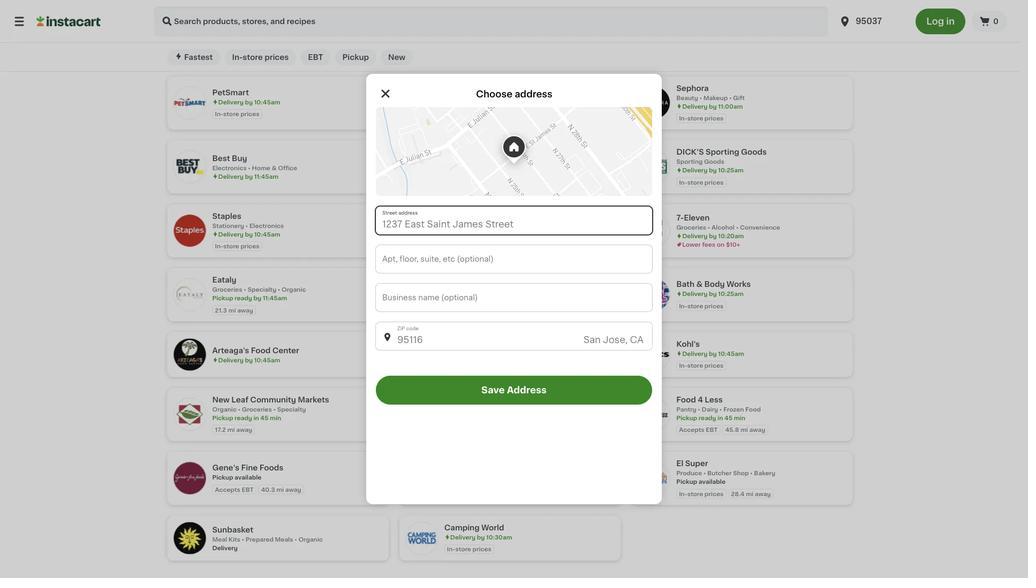 Task type: vqa. For each thing, say whether or not it's contained in the screenshot.
All
no



Task type: locate. For each thing, give the bounding box(es) containing it.
1 vertical spatial 11:00am
[[718, 104, 743, 109]]

in- down total wine & more spirits • wine • beer
[[232, 54, 243, 61]]

sporting right dick's
[[706, 149, 740, 156]]

prepared up the 11:15am
[[479, 165, 506, 171]]

in- down bath
[[679, 303, 688, 309]]

10:45am down 'staples stationery • electronics'
[[254, 232, 280, 237]]

specialty inside eataly groceries • specialty • organic pickup ready by 11:45am
[[248, 287, 276, 293]]

0 horizontal spatial food
[[251, 347, 271, 355]]

0 vertical spatial   text field
[[376, 207, 652, 235]]

ready inside new leaf community markets organic • groceries • specialty pickup ready in 45 min
[[235, 415, 252, 421]]

away for 17.2 mi away
[[236, 427, 252, 433]]

mi right 21.3 at the left
[[228, 308, 236, 314]]

by inside hmart specialty • prepared meals • ethnic delivery by 11:15am
[[477, 174, 485, 180]]

buy
[[232, 155, 247, 162]]

delivery down hmart
[[450, 174, 476, 180]]

away for 45.8 mi away
[[750, 427, 766, 433]]

0 vertical spatial new
[[388, 54, 406, 61]]

new for new leaf community markets organic • groceries • specialty pickup ready in 45 min
[[212, 396, 230, 404]]

log in
[[927, 17, 955, 26]]

2 vertical spatial 10:25am
[[718, 291, 744, 297]]

away for 21.3 mi away
[[237, 308, 253, 314]]

the wine shop link
[[399, 388, 621, 442]]

0 horizontal spatial sporting
[[677, 159, 703, 165]]

in inside log in button
[[947, 17, 955, 26]]

super
[[685, 460, 708, 468]]

food left center
[[251, 347, 271, 355]]

ebt down gene's fine foods pickup available
[[242, 487, 254, 493]]

1 vertical spatial delivery by 10:25am
[[682, 168, 744, 173]]

available inside groceries • produce pickup available
[[467, 40, 494, 45]]

mi for 17.2
[[227, 427, 235, 433]]

10:25am down works
[[718, 291, 744, 297]]

0 horizontal spatial 45
[[260, 415, 269, 421]]

meals up the 11:15am
[[508, 165, 526, 171]]

sporting
[[706, 149, 740, 156], [677, 159, 703, 165]]

0 horizontal spatial goods
[[704, 159, 725, 165]]

2 horizontal spatial in
[[947, 17, 955, 26]]

1 horizontal spatial shop
[[733, 471, 749, 477]]

2 vertical spatial wine
[[461, 403, 480, 410]]

mi for 24.8
[[793, 52, 800, 58]]

specialty down community
[[277, 407, 306, 413]]

0 horizontal spatial alcohol
[[509, 229, 532, 235]]

• inside best buy electronics • home & office
[[248, 165, 251, 171]]

fastest
[[184, 54, 213, 61]]

min
[[270, 415, 281, 421], [734, 415, 745, 421]]

groceries • produce • organic pickup ready by 11:00am
[[677, 31, 767, 45]]

organic inside groceries • produce • organic pickup ready by 11:00am
[[743, 31, 767, 37]]

organic for produce
[[743, 31, 767, 37]]

11:45am
[[254, 174, 279, 180], [263, 296, 287, 301]]

prices down 'delivery by 10:30am'
[[473, 547, 492, 553]]

0 horizontal spatial in
[[254, 415, 259, 421]]

produce for groceries • produce • organic pickup ready by 11:00am
[[712, 31, 738, 37]]

gene's
[[212, 465, 239, 472]]

pantry
[[677, 407, 697, 413]]

organic inside sunbasket meal kits • prepared meals • organic delivery
[[299, 537, 323, 543]]

new left leaf
[[212, 396, 230, 404]]

delivery by 10:25am down merchandise
[[450, 104, 512, 109]]

  text field
[[376, 322, 652, 350]]

in right log
[[947, 17, 955, 26]]

mi for 28.4
[[746, 491, 754, 497]]

45 for less
[[725, 415, 733, 421]]

available
[[467, 40, 494, 45], [235, 475, 262, 481], [699, 479, 726, 485]]

in- inside button
[[232, 54, 243, 61]]

new inside new button
[[388, 54, 406, 61]]

prepared inside sunbasket meal kits • prepared meals • organic delivery
[[246, 537, 274, 543]]

the inside the vitamin shoppe® health & wellness • supplements
[[444, 283, 459, 290]]

1 vertical spatial 10:25am
[[718, 168, 744, 173]]

45 inside new leaf community markets organic • groceries • specialty pickup ready in 45 min
[[260, 415, 269, 421]]

jose,
[[603, 336, 628, 345]]

best buy electronics • home & office
[[212, 155, 297, 171]]

0 horizontal spatial shop
[[482, 403, 502, 410]]

the inside the wine shop link
[[444, 403, 459, 410]]

pickup up 21.3 at the left
[[212, 296, 233, 301]]

1 horizontal spatial 45
[[725, 415, 733, 421]]

accepts down pantry
[[679, 427, 705, 433]]

groceries inside grocery outlet groceries • organic • alcohol
[[444, 229, 474, 235]]

in- down general
[[447, 116, 456, 122]]

& inside total wine & more spirits • wine • beer
[[255, 27, 261, 34]]

available down butcher
[[699, 479, 726, 485]]

food 4 less pantry • dairy • frozen food pickup ready in 45 min
[[677, 396, 761, 421]]

organic for groceries
[[480, 229, 504, 235]]

in for markets
[[254, 415, 259, 421]]

1 45 from the left
[[260, 415, 269, 421]]

mi right 45.8
[[741, 427, 748, 433]]

delivery by 10:25am for sporting
[[682, 168, 744, 173]]

main content containing total wine & more
[[0, 0, 1020, 578]]

2 vertical spatial delivery by 10:25am
[[682, 291, 744, 297]]

0 vertical spatial delivery by 10:25am
[[450, 104, 512, 109]]

1 min from the left
[[270, 415, 281, 421]]

groceries inside groceries • produce pickup available
[[444, 31, 474, 37]]

40.3
[[261, 487, 275, 493]]

1 horizontal spatial food
[[677, 396, 696, 404]]

ebt left pickup button
[[308, 54, 323, 61]]

  text field
[[376, 207, 652, 235], [376, 245, 652, 273], [376, 284, 652, 312]]

save address button
[[376, 376, 652, 405]]

0 vertical spatial prepared
[[479, 165, 506, 171]]

produce for groceries • produce pickup available
[[480, 31, 505, 37]]

in- down stationery
[[215, 244, 223, 250]]

45.8
[[725, 427, 739, 433]]

• inside groceries • produce pickup available
[[476, 31, 478, 37]]

away for 28.4 mi away
[[755, 491, 771, 497]]

markets
[[298, 396, 329, 404]]

ethnic
[[531, 165, 551, 171]]

0 vertical spatial sporting
[[706, 149, 740, 156]]

groceries inside dollar tree general merchandise • essentials • groceries
[[551, 95, 581, 101]]

sunbasket
[[212, 526, 253, 534]]

1 vertical spatial prepared
[[246, 537, 274, 543]]

store down "petsmart"
[[223, 111, 239, 117]]

17.2
[[215, 427, 226, 433]]

45 inside food 4 less pantry • dairy • frozen food pickup ready in 45 min
[[725, 415, 733, 421]]

0 horizontal spatial specialty
[[248, 287, 276, 293]]

0 horizontal spatial produce
[[480, 31, 505, 37]]

shop
[[482, 403, 502, 410], [733, 471, 749, 477]]

produce inside groceries • produce pickup available
[[480, 31, 505, 37]]

0 vertical spatial 10:25am
[[486, 104, 512, 109]]

ready inside eataly groceries • specialty • organic pickup ready by 11:45am
[[235, 296, 252, 301]]

food up pantry
[[677, 396, 696, 404]]

1 horizontal spatial meals
[[508, 165, 526, 171]]

pickup inside gene's fine foods pickup available
[[212, 475, 233, 481]]

available down fine
[[235, 475, 262, 481]]

in
[[947, 17, 955, 26], [254, 415, 259, 421], [718, 415, 723, 421]]

electronics
[[212, 165, 247, 171], [250, 223, 284, 229]]

in-store prices down "petsmart"
[[215, 111, 260, 117]]

1 horizontal spatial alcohol
[[712, 225, 735, 231]]

10:25am down merchandise
[[486, 104, 512, 109]]

2 45 from the left
[[725, 415, 733, 421]]

in down dairy
[[718, 415, 723, 421]]

1 vertical spatial new
[[212, 396, 230, 404]]

0
[[994, 18, 999, 25]]

10:30am
[[486, 535, 512, 541]]

in down community
[[254, 415, 259, 421]]

shop down save
[[482, 403, 502, 410]]

kits
[[229, 537, 240, 543]]

0 vertical spatial shop
[[482, 403, 502, 410]]

accepts up dollar tree general merchandise • essentials • groceries
[[499, 52, 525, 58]]

by down bath & body works
[[709, 291, 717, 297]]

min inside food 4 less pantry • dairy • frozen food pickup ready in 45 min
[[734, 415, 745, 421]]

by
[[718, 40, 726, 45], [245, 46, 253, 52], [245, 99, 253, 105], [477, 104, 485, 109], [709, 104, 717, 109], [709, 168, 717, 173], [245, 174, 253, 180], [477, 174, 485, 180], [245, 232, 253, 237], [709, 234, 717, 239], [709, 291, 717, 297], [254, 296, 261, 301], [477, 302, 485, 308], [709, 351, 717, 357], [245, 357, 253, 363], [477, 535, 485, 541]]

leaf
[[231, 396, 249, 404]]

vitamin
[[461, 283, 490, 290]]

1 horizontal spatial new
[[388, 54, 406, 61]]

bath & body works
[[677, 281, 751, 288]]

delivery up lower
[[682, 234, 708, 239]]

1 horizontal spatial goods
[[741, 149, 767, 156]]

mi right 40.3
[[276, 487, 284, 493]]

pickup down pantry
[[677, 415, 697, 421]]

away right 24.8
[[801, 52, 817, 58]]

min down community
[[270, 415, 281, 421]]

in-store prices down beer
[[232, 54, 289, 61]]

specialty down hmart
[[444, 165, 473, 171]]

2 vertical spatial   text field
[[376, 284, 652, 312]]

in-store prices down stationery
[[215, 244, 260, 250]]

gene's fine foods pickup available
[[212, 465, 284, 481]]

the for the vitamin shoppe® health & wellness • supplements
[[444, 283, 459, 290]]

delivery by 10:25am down dick's sporting goods sporting goods
[[682, 168, 744, 173]]

total wine & more spirits • wine • beer
[[212, 27, 283, 43]]

in-store prices down groceries • produce • organic pickup ready by 11:00am
[[679, 52, 724, 58]]

in-store prices
[[447, 52, 492, 58], [679, 52, 724, 58], [232, 54, 289, 61], [215, 111, 260, 117], [447, 116, 492, 122], [679, 116, 724, 122], [679, 180, 724, 186], [215, 244, 260, 250], [679, 303, 724, 309], [679, 363, 724, 369], [679, 491, 724, 497], [447, 547, 492, 553]]

electronics down best
[[212, 165, 247, 171]]

available inside gene's fine foods pickup available
[[235, 475, 262, 481]]

more
[[263, 27, 283, 34]]

outlet
[[478, 219, 503, 226]]

1 the from the top
[[444, 283, 459, 290]]

new button
[[381, 49, 413, 65]]

2 the from the top
[[444, 403, 459, 410]]

min down frozen
[[734, 415, 745, 421]]

10:25am for sporting
[[718, 168, 744, 173]]

& up beer
[[255, 27, 261, 34]]

prices down groceries • produce pickup available
[[473, 52, 492, 58]]

delivery by 10:25am
[[450, 104, 512, 109], [682, 168, 744, 173], [682, 291, 744, 297]]

45 for community
[[260, 415, 269, 421]]

11:00am inside groceries • produce • organic pickup ready by 11:00am
[[727, 40, 752, 45]]

in-store prices down delivery by 11:00am
[[679, 116, 724, 122]]

0 vertical spatial 11:45am
[[254, 174, 279, 180]]

new right pickup button
[[388, 54, 406, 61]]

0 horizontal spatial new
[[212, 396, 230, 404]]

organic inside new leaf community markets organic • groceries • specialty pickup ready in 45 min
[[212, 407, 237, 413]]

2 vertical spatial specialty
[[277, 407, 306, 413]]

main content
[[0, 0, 1020, 578]]

0 vertical spatial 11:00am
[[727, 40, 752, 45]]

in-store prices down groceries • produce pickup available
[[447, 52, 492, 58]]

groceries inside new leaf community markets organic • groceries • specialty pickup ready in 45 min
[[242, 407, 272, 413]]

form element
[[376, 235, 652, 405]]

away for 40.3 mi away
[[285, 487, 301, 493]]

2 min from the left
[[734, 415, 745, 421]]

in- up sephora
[[679, 52, 688, 58]]

delivery by 10:25am down bath & body works
[[682, 291, 744, 297]]

0 horizontal spatial prepared
[[246, 537, 274, 543]]

sephora
[[677, 85, 709, 92]]

10:45am down arteaga's food center
[[254, 357, 280, 363]]

wine for the
[[461, 403, 480, 410]]

pickup inside groceries • produce • organic pickup ready by 11:00am
[[677, 40, 697, 45]]

1 vertical spatial electronics
[[250, 223, 284, 229]]

0 horizontal spatial min
[[270, 415, 281, 421]]

food right frozen
[[746, 407, 761, 413]]

delivery by 10:45am down kohl's
[[682, 351, 744, 357]]

new inside new leaf community markets organic • groceries • specialty pickup ready in 45 min
[[212, 396, 230, 404]]

1 horizontal spatial produce
[[677, 471, 702, 477]]

sporting down dick's
[[677, 159, 703, 165]]

pickup
[[444, 40, 465, 45], [677, 40, 697, 45], [343, 54, 369, 61], [212, 296, 233, 301], [212, 415, 233, 421], [677, 415, 697, 421], [212, 475, 233, 481], [677, 479, 697, 485]]

total
[[212, 27, 231, 34]]

1 horizontal spatial specialty
[[277, 407, 306, 413]]

meals
[[508, 165, 526, 171], [275, 537, 293, 543]]

17.2 mi away
[[215, 427, 252, 433]]

in inside food 4 less pantry • dairy • frozen food pickup ready in 45 min
[[718, 415, 723, 421]]

& down vitamin on the left
[[466, 293, 471, 299]]

1 horizontal spatial prepared
[[479, 165, 506, 171]]

• inside the vitamin shoppe® health & wellness • supplements
[[501, 293, 504, 299]]

prices inside button
[[265, 54, 289, 61]]

delivery by 10:20am
[[682, 234, 744, 239]]

3   text field from the top
[[376, 284, 652, 312]]

11:45am inside eataly groceries • specialty • organic pickup ready by 11:45am
[[263, 296, 287, 301]]

groceries inside groceries • produce • organic pickup ready by 11:00am
[[677, 31, 707, 37]]

pickup inside food 4 less pantry • dairy • frozen food pickup ready in 45 min
[[677, 415, 697, 421]]

groceries inside 7-eleven groceries • alcohol • convenience
[[677, 225, 707, 231]]

1 vertical spatial meals
[[275, 537, 293, 543]]

1 vertical spatial the
[[444, 403, 459, 410]]

new for new
[[388, 54, 406, 61]]

delivery down meal
[[212, 545, 238, 551]]

mi right 28.4 on the right
[[746, 491, 754, 497]]

food
[[251, 347, 271, 355], [677, 396, 696, 404], [746, 407, 761, 413]]

produce inside el super produce • butcher shop • bakery pickup available
[[677, 471, 702, 477]]

produce inside groceries • produce • organic pickup ready by 11:00am
[[712, 31, 738, 37]]

organic inside grocery outlet groceries • organic • alcohol
[[480, 229, 504, 235]]

ready up sephora
[[699, 40, 716, 45]]

delivery by 10:45am down "petsmart"
[[218, 99, 280, 105]]

electronics inside 'staples stationery • electronics'
[[250, 223, 284, 229]]

1 horizontal spatial sporting
[[706, 149, 740, 156]]

2 horizontal spatial specialty
[[444, 165, 473, 171]]

45
[[260, 415, 269, 421], [725, 415, 733, 421]]

2 horizontal spatial produce
[[712, 31, 738, 37]]

instacart logo image
[[36, 15, 101, 28]]

min inside new leaf community markets organic • groceries • specialty pickup ready in 45 min
[[270, 415, 281, 421]]

0 vertical spatial specialty
[[444, 165, 473, 171]]

1 horizontal spatial electronics
[[250, 223, 284, 229]]

0 vertical spatial electronics
[[212, 165, 247, 171]]

alcohol
[[712, 225, 735, 231], [509, 229, 532, 235]]

1 vertical spatial   text field
[[376, 245, 652, 273]]

0 horizontal spatial electronics
[[212, 165, 247, 171]]

0 vertical spatial goods
[[741, 149, 767, 156]]

21.3 mi away
[[215, 308, 253, 314]]

delivery inside hmart specialty • prepared meals • ethnic delivery by 11:15am
[[450, 174, 476, 180]]

pickup inside eataly groceries • specialty • organic pickup ready by 11:45am
[[212, 296, 233, 301]]

mi for 45.8
[[741, 427, 748, 433]]

& right home
[[272, 165, 277, 171]]

tree
[[469, 85, 486, 92]]

0 vertical spatial food
[[251, 347, 271, 355]]

2 horizontal spatial available
[[699, 479, 726, 485]]

ebt
[[526, 52, 538, 58], [758, 52, 770, 58], [308, 54, 323, 61], [706, 427, 718, 433], [242, 487, 254, 493]]

away right 21.3 at the left
[[237, 308, 253, 314]]

0 vertical spatial meals
[[508, 165, 526, 171]]

available for •
[[467, 40, 494, 45]]

in- down el
[[679, 491, 688, 497]]

prices
[[473, 52, 492, 58], [705, 52, 724, 58], [265, 54, 289, 61], [241, 111, 260, 117], [473, 116, 492, 122], [705, 116, 724, 122], [705, 180, 724, 186], [241, 244, 260, 250], [705, 303, 724, 309], [705, 363, 724, 369], [705, 491, 724, 497], [473, 547, 492, 553]]

0 vertical spatial wine
[[233, 27, 253, 34]]

wellness
[[472, 293, 500, 299]]

convenience
[[740, 225, 780, 231]]

makeup
[[704, 95, 728, 101]]

&
[[255, 27, 261, 34], [272, 165, 277, 171], [697, 281, 703, 288], [466, 293, 471, 299]]

delivery by 10:45am down arteaga's food center
[[218, 357, 280, 363]]

1 vertical spatial sporting
[[677, 159, 703, 165]]

works
[[727, 281, 751, 288]]

delivery by 10:45am down 'staples stationery • electronics'
[[218, 232, 280, 237]]

0 horizontal spatial meals
[[275, 537, 293, 543]]

log
[[927, 17, 944, 26]]

groceries
[[444, 31, 474, 37], [677, 31, 707, 37], [551, 95, 581, 101], [677, 225, 707, 231], [444, 229, 474, 235], [212, 287, 242, 293], [242, 407, 272, 413]]

away
[[569, 52, 585, 58], [801, 52, 817, 58], [237, 308, 253, 314], [236, 427, 252, 433], [750, 427, 766, 433], [285, 487, 301, 493], [755, 491, 771, 497]]

ebt left 45.8
[[706, 427, 718, 433]]

in inside new leaf community markets organic • groceries • specialty pickup ready in 45 min
[[254, 415, 259, 421]]

ready down dairy
[[699, 415, 716, 421]]

address
[[507, 386, 547, 395]]

ready
[[699, 40, 716, 45], [235, 296, 252, 301], [235, 415, 252, 421], [699, 415, 716, 421]]

specialty
[[444, 165, 473, 171], [248, 287, 276, 293], [277, 407, 306, 413]]

0 vertical spatial the
[[444, 283, 459, 290]]

kohl's
[[677, 341, 700, 348]]

in-store prices button
[[225, 49, 296, 65]]

1 vertical spatial shop
[[733, 471, 749, 477]]

eataly
[[212, 277, 236, 284]]

1 horizontal spatial available
[[467, 40, 494, 45]]

1 vertical spatial 11:45am
[[263, 296, 287, 301]]

10:25am
[[486, 104, 512, 109], [718, 168, 744, 173], [718, 291, 744, 297]]

1 vertical spatial specialty
[[248, 287, 276, 293]]

1 horizontal spatial min
[[734, 415, 745, 421]]

2 horizontal spatial food
[[746, 407, 761, 413]]

0 horizontal spatial available
[[235, 475, 262, 481]]

store inside in-store prices button
[[243, 54, 263, 61]]

1 horizontal spatial in
[[718, 415, 723, 421]]



Task type: describe. For each thing, give the bounding box(es) containing it.
lower fees on $10+
[[682, 242, 740, 248]]

delivery by 10:45am down total wine & more spirits • wine • beer
[[218, 46, 280, 52]]

specialty inside new leaf community markets organic • groceries • specialty pickup ready in 45 min
[[277, 407, 306, 413]]

spirits
[[212, 37, 232, 43]]

save address
[[482, 386, 547, 395]]

organic inside eataly groceries • specialty • organic pickup ready by 11:45am
[[282, 287, 306, 293]]

store down 'delivery by 10:30am'
[[456, 547, 471, 553]]

in- down kohl's
[[679, 363, 688, 369]]

1   text field from the top
[[376, 207, 652, 235]]

24.8
[[777, 52, 791, 58]]

1 vertical spatial wine
[[237, 37, 253, 43]]

dick's
[[677, 149, 704, 156]]

groceries inside eataly groceries • specialty • organic pickup ready by 11:45am
[[212, 287, 242, 293]]

shop inside el super produce • butcher shop • bakery pickup available
[[733, 471, 749, 477]]

store down groceries • produce • organic pickup ready by 11:00am
[[688, 52, 703, 58]]

1 vertical spatial food
[[677, 396, 696, 404]]

2   text field from the top
[[376, 245, 652, 273]]

delivery by 10:30am
[[450, 535, 512, 541]]

in-store prices down butcher
[[679, 491, 724, 497]]

foods
[[260, 465, 284, 472]]

accepts ebt down gene's fine foods pickup available
[[215, 487, 254, 493]]

body
[[705, 281, 725, 288]]

away for 34.2 mi away
[[569, 52, 585, 58]]

dairy
[[702, 407, 718, 413]]

10:45am down beer
[[254, 46, 280, 52]]

by down dick's sporting goods sporting goods
[[709, 168, 717, 173]]

by inside groceries • produce • organic pickup ready by 11:00am
[[718, 40, 726, 45]]

community
[[250, 396, 296, 404]]

center
[[272, 347, 299, 355]]

save
[[482, 386, 505, 395]]

san
[[584, 336, 601, 345]]

by down makeup in the right top of the page
[[709, 104, 717, 109]]

available for fine
[[235, 475, 262, 481]]

hmart specialty • prepared meals • ethnic delivery by 11:15am
[[444, 155, 551, 180]]

pickup inside groceries • produce pickup available
[[444, 40, 465, 45]]

alcohol inside grocery outlet groceries • organic • alcohol
[[509, 229, 532, 235]]

& inside best buy electronics • home & office
[[272, 165, 277, 171]]

store down kohl's
[[688, 363, 703, 369]]

accepts ebt down groceries • produce • organic pickup ready by 11:00am
[[731, 52, 770, 58]]

health
[[444, 293, 465, 299]]

28.4
[[731, 491, 745, 497]]

san jose, ca
[[584, 336, 644, 345]]

merchandise
[[470, 95, 510, 101]]

delivery down beauty
[[682, 104, 708, 109]]

dollar
[[444, 85, 468, 92]]

by down home
[[245, 174, 253, 180]]

7-
[[677, 215, 684, 222]]

in- down 'camping'
[[447, 547, 456, 553]]

7-eleven groceries • alcohol • convenience
[[677, 215, 780, 231]]

delivery down spirits
[[218, 46, 244, 52]]

11:15am
[[486, 174, 509, 180]]

& inside the vitamin shoppe® health & wellness • supplements
[[466, 293, 471, 299]]

10:45am up less
[[718, 351, 744, 357]]

fine
[[241, 465, 258, 472]]

delivery down dick's
[[682, 168, 708, 173]]

prices down "petsmart"
[[241, 111, 260, 117]]

mi for 34.2
[[560, 52, 568, 58]]

camping
[[444, 524, 480, 532]]

1 vertical spatial goods
[[704, 159, 725, 165]]

28.4 mi away
[[731, 491, 771, 497]]

specialty inside hmart specialty • prepared meals • ethnic delivery by 11:15am
[[444, 165, 473, 171]]

in-store prices down general
[[447, 116, 492, 122]]

staples
[[212, 213, 241, 220]]

mi for 40.3
[[276, 487, 284, 493]]

min for community
[[270, 415, 281, 421]]

prices down 'staples stationery • electronics'
[[241, 244, 260, 250]]

by up less
[[709, 351, 717, 357]]

34.2
[[545, 52, 559, 58]]

delivery down arteaga's
[[218, 357, 244, 363]]

petsmart
[[212, 89, 249, 96]]

accepts down gene's
[[215, 487, 240, 493]]

accepts down groceries • produce • organic pickup ready by 11:00am
[[731, 52, 757, 58]]

the vitamin shoppe® health & wellness • supplements
[[444, 283, 546, 299]]

general
[[444, 95, 468, 101]]

prices down dick's sporting goods sporting goods
[[705, 180, 724, 186]]

in- down dick's
[[679, 180, 688, 186]]

ca
[[630, 336, 644, 345]]

in-store prices inside button
[[232, 54, 289, 61]]

by down wellness
[[477, 302, 485, 308]]

prices down bath & body works
[[705, 303, 724, 309]]

the for the wine shop
[[444, 403, 459, 410]]

pickup inside el super produce • butcher shop • bakery pickup available
[[677, 479, 697, 485]]

ebt inside ebt button
[[308, 54, 323, 61]]

pickup button
[[335, 49, 377, 65]]

store down general
[[456, 116, 471, 122]]

in- down "petsmart"
[[215, 111, 223, 117]]

10:45am down in-store prices button
[[254, 99, 280, 105]]

meal
[[212, 537, 227, 543]]

eataly groceries • specialty • organic pickup ready by 11:45am
[[212, 277, 306, 301]]

by down "petsmart"
[[245, 99, 253, 105]]

by down arteaga's food center
[[245, 357, 253, 363]]

less
[[705, 396, 723, 404]]

ready inside food 4 less pantry • dairy • frozen food pickup ready in 45 min
[[699, 415, 716, 421]]

delivery inside sunbasket meal kits • prepared meals • organic delivery
[[212, 545, 238, 551]]

the wine shop
[[444, 403, 502, 410]]

home
[[252, 165, 270, 171]]

4
[[698, 396, 703, 404]]

delivery by 10:45am down wellness
[[450, 302, 512, 308]]

prices down merchandise
[[473, 116, 492, 122]]

choose
[[476, 90, 513, 99]]

available inside el super produce • butcher shop • bakery pickup available
[[699, 479, 726, 485]]

new leaf community markets organic • groceries • specialty pickup ready in 45 min
[[212, 396, 329, 421]]

& right bath
[[697, 281, 703, 288]]

map region
[[376, 107, 652, 196]]

by inside eataly groceries • specialty • organic pickup ready by 11:45am
[[254, 296, 261, 301]]

pickup inside button
[[343, 54, 369, 61]]

in for pantry
[[718, 415, 723, 421]]

in- down beauty
[[679, 116, 688, 122]]

delivery down "petsmart"
[[218, 99, 244, 105]]

fees
[[702, 242, 716, 248]]

by up lower fees on $10+
[[709, 234, 717, 239]]

grocery outlet groceries • organic • alcohol
[[444, 219, 532, 235]]

meals inside sunbasket meal kits • prepared meals • organic delivery
[[275, 537, 293, 543]]

address
[[515, 90, 553, 99]]

2 vertical spatial food
[[746, 407, 761, 413]]

prices down groceries • produce • organic pickup ready by 11:00am
[[705, 52, 724, 58]]

store down delivery by 11:00am
[[688, 116, 703, 122]]

staples stationery • electronics
[[212, 213, 284, 229]]

delivery down stationery
[[218, 232, 244, 237]]

office
[[278, 165, 297, 171]]

store down groceries • produce pickup available
[[456, 52, 471, 58]]

best
[[212, 155, 230, 162]]

away for 24.8 mi away
[[801, 52, 817, 58]]

ebt left 34.2
[[526, 52, 538, 58]]

pickup inside new leaf community markets organic • groceries • specialty pickup ready in 45 min
[[212, 415, 233, 421]]

shoppe®
[[492, 283, 526, 290]]

10:45am down the vitamin shoppe® health & wellness • supplements
[[486, 302, 512, 308]]

0 button
[[972, 11, 1008, 32]]

10:20am
[[718, 234, 744, 239]]

by down merchandise
[[477, 104, 485, 109]]

arteaga's
[[212, 347, 249, 355]]

by down 'staples stationery • electronics'
[[245, 232, 253, 237]]

21.3
[[215, 308, 227, 314]]

• inside 'staples stationery • electronics'
[[246, 223, 248, 229]]

bath
[[677, 281, 695, 288]]

delivery down health
[[450, 302, 476, 308]]

prepared inside hmart specialty • prepared meals • ethnic delivery by 11:15am
[[479, 165, 506, 171]]

delivery down kohl's
[[682, 351, 708, 357]]

store down stationery
[[223, 244, 239, 250]]

frozen
[[724, 407, 744, 413]]

hmart
[[444, 155, 469, 162]]

gift
[[733, 95, 745, 101]]

on
[[717, 242, 725, 248]]

choose address
[[476, 90, 553, 99]]

dollar tree general merchandise • essentials • groceries
[[444, 85, 581, 101]]

in-store prices down kohl's
[[679, 363, 724, 369]]

electronics inside best buy electronics • home & office
[[212, 165, 247, 171]]

ebt left 24.8
[[758, 52, 770, 58]]

in-store prices down dick's
[[679, 180, 724, 186]]

delivery by 10:25am for tree
[[450, 104, 512, 109]]

store down super
[[688, 491, 703, 497]]

lower
[[682, 242, 701, 248]]

in-store prices down 'delivery by 10:30am'
[[447, 547, 492, 553]]

prices down delivery by 11:00am
[[705, 116, 724, 122]]

beer
[[258, 37, 272, 43]]

sunbasket meal kits • prepared meals • organic delivery
[[212, 526, 323, 551]]

eleven
[[684, 215, 710, 222]]

10:25am for tree
[[486, 104, 512, 109]]

grocery
[[444, 219, 476, 226]]

24.8 mi away
[[777, 52, 817, 58]]

alcohol inside 7-eleven groceries • alcohol • convenience
[[712, 225, 735, 231]]

in-store prices down bath & body works
[[679, 303, 724, 309]]

supplements
[[505, 293, 546, 299]]

organic for community
[[212, 407, 237, 413]]

accepts ebt left 34.2
[[499, 52, 538, 58]]

delivery down buy
[[218, 174, 244, 180]]

bakery
[[754, 471, 776, 477]]

by down total wine & more spirits • wine • beer
[[245, 46, 253, 52]]

wine for total
[[233, 27, 253, 34]]

choose address dialog
[[366, 74, 662, 505]]

delivery down bath
[[682, 291, 708, 297]]

in- down groceries • produce pickup available
[[447, 52, 456, 58]]

min for less
[[734, 415, 745, 421]]

produce for el super produce • butcher shop • bakery pickup available
[[677, 471, 702, 477]]

mi for 21.3
[[228, 308, 236, 314]]

delivery by 11:00am
[[682, 104, 743, 109]]

delivery down 'camping'
[[450, 535, 476, 541]]

stationery
[[212, 223, 244, 229]]

dick's sporting goods sporting goods
[[677, 149, 767, 165]]

accepts ebt down dairy
[[679, 427, 718, 433]]

store down bath
[[688, 303, 703, 309]]

store down dick's
[[688, 180, 703, 186]]

prices up less
[[705, 363, 724, 369]]

delivery down general
[[450, 104, 476, 109]]

meals inside hmart specialty • prepared meals • ethnic delivery by 11:15am
[[508, 165, 526, 171]]

by down camping world on the left bottom
[[477, 535, 485, 541]]

ready inside groceries • produce • organic pickup ready by 11:00am
[[699, 40, 716, 45]]

camping world
[[444, 524, 504, 532]]

34.2 mi away
[[545, 52, 585, 58]]

45.8 mi away
[[725, 427, 766, 433]]

prices down butcher
[[705, 491, 724, 497]]



